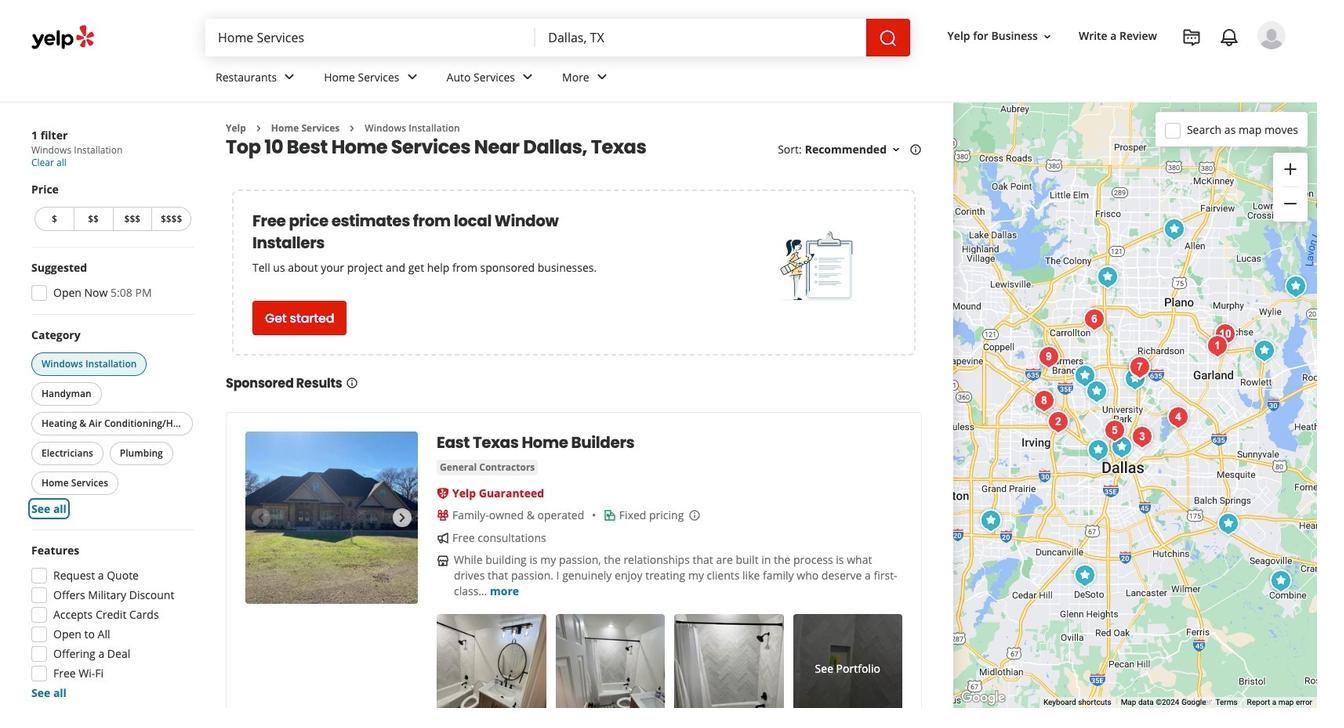 Task type: vqa. For each thing, say whether or not it's contained in the screenshot.
Group
yes



Task type: describe. For each thing, give the bounding box(es) containing it.
16 bullhorn v2 image
[[437, 532, 449, 545]]

next door painting image
[[1106, 432, 1138, 463]]

1 24 chevron down v2 image from the left
[[280, 68, 299, 87]]

alex's glass company image
[[1202, 330, 1233, 362]]

squarehaus image
[[1124, 352, 1156, 384]]

16 bizhouse v2 image
[[437, 555, 449, 568]]

free price estimates from local window installers image
[[780, 228, 858, 307]]

rps remodeling and painting solutions image
[[1069, 360, 1101, 392]]

txfirstremodel image
[[1083, 435, 1114, 466]]

ars general contracting image
[[1280, 271, 1312, 302]]

window source of dfw image
[[1079, 304, 1110, 335]]

business categories element
[[203, 56, 1286, 102]]

search image
[[879, 29, 897, 48]]

0 vertical spatial 16 info v2 image
[[909, 144, 922, 156]]

0 vertical spatial 16 chevron down v2 image
[[1041, 30, 1054, 43]]

1 24 chevron down v2 image from the left
[[403, 68, 421, 87]]

foster exteriors window company image
[[1163, 402, 1194, 433]]

next image
[[393, 509, 412, 528]]

previous image
[[252, 509, 270, 528]]

dfw xclusive painting image
[[975, 505, 1007, 537]]

energy one image
[[1029, 385, 1060, 417]]

chacon's construction & handyman service image
[[1213, 508, 1244, 540]]

zoom out image
[[1281, 195, 1300, 213]]

user actions element
[[935, 20, 1308, 116]]

beautiful building image
[[1249, 335, 1280, 367]]

1 vertical spatial 16 info v2 image
[[345, 377, 358, 390]]

slideshow element
[[245, 432, 418, 605]]

generic n. image
[[1257, 21, 1286, 49]]

2 16 chevron right v2 image from the left
[[346, 122, 359, 135]]

2 24 chevron down v2 image from the left
[[518, 68, 537, 87]]

notifications image
[[1220, 28, 1239, 47]]

things to do, nail salons, plumbers search field
[[205, 19, 536, 56]]

projects image
[[1182, 28, 1201, 47]]

map region
[[953, 103, 1317, 709]]

none field "address, neighborhood, city, state or zip"
[[536, 19, 866, 56]]



Task type: locate. For each thing, give the bounding box(es) containing it.
summit home solutions image
[[1159, 214, 1190, 245]]

statewide energy solutions image
[[1124, 352, 1156, 383]]

iconyelpguaranteedbadgesmall image
[[437, 488, 449, 500], [437, 488, 449, 500]]

None field
[[205, 19, 536, 56], [536, 19, 866, 56]]

16 chevron right v2 image
[[252, 122, 265, 135], [346, 122, 359, 135]]

venture painting image
[[1120, 363, 1151, 395]]

east texas home builders image
[[1265, 566, 1297, 597]]

global green solutions and remodeling image
[[1081, 376, 1112, 407]]

zoom in image
[[1281, 160, 1300, 179]]

0 horizontal spatial 24 chevron down v2 image
[[280, 68, 299, 87]]

1 none field from the left
[[205, 19, 536, 56]]

2 24 chevron down v2 image from the left
[[592, 68, 611, 87]]

group
[[1273, 153, 1308, 222], [31, 182, 194, 234], [27, 260, 194, 306], [28, 328, 196, 517], [27, 543, 194, 702]]

copper creek distributors image
[[1210, 319, 1241, 350]]

1 vertical spatial 16 chevron down v2 image
[[890, 144, 902, 156]]

lux estate group image
[[1069, 560, 1101, 592]]

google image
[[957, 688, 1009, 709]]

1 horizontal spatial 24 chevron down v2 image
[[592, 68, 611, 87]]

1 horizontal spatial 16 info v2 image
[[909, 144, 922, 156]]

expo home improvement image
[[1033, 341, 1065, 373]]

pro 1 windows and doors image
[[1127, 421, 1158, 453]]

lone star solar screens image
[[1043, 406, 1074, 438]]

0 horizontal spatial 16 chevron down v2 image
[[890, 144, 902, 156]]

24 chevron down v2 image
[[280, 68, 299, 87], [592, 68, 611, 87]]

0 horizontal spatial 16 chevron right v2 image
[[252, 122, 265, 135]]

none field things to do, nail salons, plumbers
[[205, 19, 536, 56]]

east texas home builders image
[[245, 432, 418, 605]]

info icon image
[[689, 510, 701, 522], [689, 510, 701, 522]]

address, neighborhood, city, state or zip search field
[[536, 19, 866, 56]]

0 horizontal spatial 16 info v2 image
[[345, 377, 358, 390]]

16 family owned v2 image
[[437, 510, 449, 522]]

16 fixed pricing v2 image
[[604, 510, 616, 522]]

None search field
[[205, 19, 910, 56]]

0 horizontal spatial 24 chevron down v2 image
[[403, 68, 421, 87]]

16 chevron down v2 image
[[1041, 30, 1054, 43], [890, 144, 902, 156]]

2 none field from the left
[[536, 19, 866, 56]]

all in 1 handyman image
[[1092, 261, 1123, 293]]

1 16 chevron right v2 image from the left
[[252, 122, 265, 135]]

24 chevron down v2 image
[[403, 68, 421, 87], [518, 68, 537, 87]]

16 info v2 image
[[909, 144, 922, 156], [345, 377, 358, 390]]

1 horizontal spatial 24 chevron down v2 image
[[518, 68, 537, 87]]

1 horizontal spatial 16 chevron right v2 image
[[346, 122, 359, 135]]

solid exteriors image
[[1099, 415, 1130, 446]]

1 horizontal spatial 16 chevron down v2 image
[[1041, 30, 1054, 43]]



